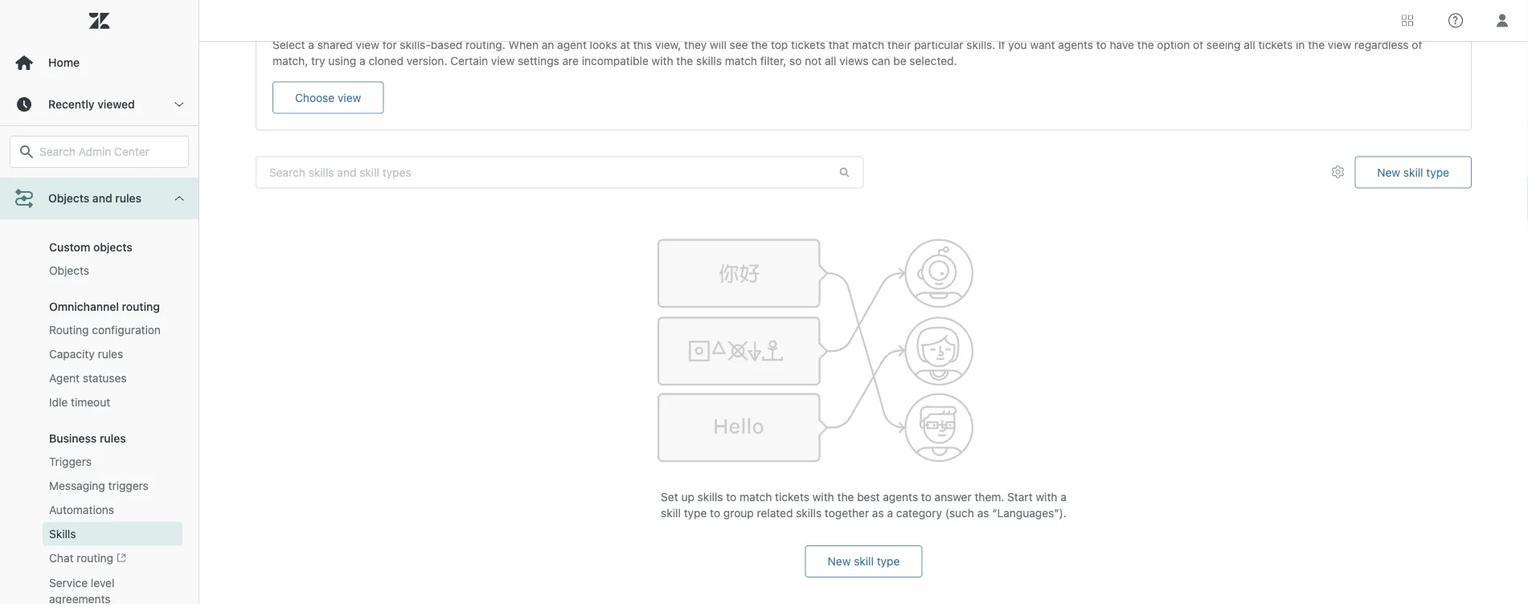 Task type: vqa. For each thing, say whether or not it's contained in the screenshot.
Ticket statuses element
yes



Task type: describe. For each thing, give the bounding box(es) containing it.
business rules element
[[49, 432, 126, 445]]

level
[[91, 577, 115, 590]]

chat routing element
[[49, 551, 126, 568]]

idle timeout element
[[49, 395, 110, 411]]

and
[[92, 192, 112, 205]]

objects and rules button
[[0, 178, 199, 219]]

routing for chat routing
[[77, 552, 113, 565]]

service level agreements link
[[43, 572, 182, 605]]

agent statuses element
[[49, 370, 127, 387]]

objects for objects
[[49, 264, 89, 277]]

custom objects
[[49, 241, 132, 254]]

Search Admin Center field
[[39, 145, 178, 159]]

agent statuses link
[[43, 366, 182, 391]]

primary element
[[0, 0, 199, 605]]

omnichannel routing element
[[49, 300, 160, 313]]

settings element
[[49, 203, 92, 219]]

capacity rules link
[[43, 342, 182, 366]]

chat
[[49, 552, 74, 565]]

agent statuses
[[49, 372, 127, 385]]

automations
[[49, 504, 114, 517]]

service level agreements
[[49, 577, 115, 605]]

configuration
[[92, 323, 161, 337]]

triggers element
[[49, 454, 92, 470]]

custom
[[49, 241, 90, 254]]

triggers
[[49, 455, 92, 469]]

timeout
[[71, 396, 110, 409]]

automations element
[[49, 502, 114, 518]]

home button
[[0, 42, 199, 84]]

routing configuration
[[49, 323, 161, 337]]

business rules
[[49, 432, 126, 445]]

statuses for ticket statuses
[[84, 180, 128, 194]]

triggers link
[[43, 450, 182, 474]]

routing for omnichannel routing
[[122, 300, 160, 313]]

objects and rules
[[48, 192, 141, 205]]

automations link
[[43, 498, 182, 522]]

settings link
[[43, 199, 182, 223]]

home
[[48, 56, 80, 69]]

rules inside dropdown button
[[115, 192, 141, 205]]

viewed
[[97, 98, 135, 111]]

triggers
[[108, 479, 149, 493]]

help image
[[1449, 13, 1463, 28]]

recently viewed
[[48, 98, 135, 111]]

skills
[[49, 528, 76, 541]]



Task type: locate. For each thing, give the bounding box(es) containing it.
routing configuration element
[[49, 322, 161, 338]]

routing configuration link
[[43, 318, 182, 342]]

skills element
[[49, 526, 76, 543]]

routing up 'level'
[[77, 552, 113, 565]]

recently viewed button
[[0, 84, 199, 125]]

idle
[[49, 396, 68, 409]]

0 vertical spatial rules
[[115, 192, 141, 205]]

objects link
[[43, 259, 182, 283]]

idle timeout
[[49, 396, 110, 409]]

messaging
[[49, 479, 105, 493]]

2 vertical spatial rules
[[100, 432, 126, 445]]

zendesk products image
[[1402, 15, 1413, 26]]

0 horizontal spatial routing
[[77, 552, 113, 565]]

rules down the routing configuration "link"
[[98, 348, 123, 361]]

tree item
[[0, 19, 199, 605]]

objects element
[[49, 263, 89, 279]]

1 vertical spatial statuses
[[83, 372, 127, 385]]

rules up triggers link
[[100, 432, 126, 445]]

agent
[[49, 372, 80, 385]]

ticket
[[49, 180, 81, 194]]

rules for business rules
[[100, 432, 126, 445]]

none search field inside primary element
[[2, 136, 197, 168]]

business
[[49, 432, 97, 445]]

objects
[[48, 192, 89, 205], [49, 264, 89, 277]]

messaging triggers element
[[49, 478, 149, 494]]

settings
[[49, 204, 92, 218]]

1 horizontal spatial routing
[[122, 300, 160, 313]]

idle timeout link
[[43, 391, 182, 415]]

statuses for agent statuses
[[83, 372, 127, 385]]

tree item containing ticket statuses
[[0, 19, 199, 605]]

statuses
[[84, 180, 128, 194], [83, 372, 127, 385]]

objects inside group
[[49, 264, 89, 277]]

rules for capacity rules
[[98, 348, 123, 361]]

ticket statuses
[[49, 180, 128, 194]]

omnichannel
[[49, 300, 119, 313]]

None search field
[[2, 136, 197, 168]]

objects
[[93, 241, 132, 254]]

0 vertical spatial statuses
[[84, 180, 128, 194]]

1 vertical spatial objects
[[49, 264, 89, 277]]

skills link
[[43, 522, 182, 547]]

capacity rules element
[[49, 346, 123, 362]]

tree item inside primary element
[[0, 19, 199, 605]]

objects for objects and rules
[[48, 192, 89, 205]]

chat routing link
[[43, 547, 182, 572]]

messaging triggers link
[[43, 474, 182, 498]]

service level agreements element
[[49, 576, 176, 605]]

ticket statuses link
[[43, 175, 182, 199]]

1 vertical spatial rules
[[98, 348, 123, 361]]

routing up configuration
[[122, 300, 160, 313]]

objects inside dropdown button
[[48, 192, 89, 205]]

user menu image
[[1492, 10, 1513, 31]]

objects and rules group
[[0, 61, 199, 605]]

0 vertical spatial objects
[[48, 192, 89, 205]]

1 vertical spatial routing
[[77, 552, 113, 565]]

chat routing
[[49, 552, 113, 565]]

routing
[[122, 300, 160, 313], [77, 552, 113, 565]]

custom objects element
[[49, 241, 132, 254]]

0 vertical spatial routing
[[122, 300, 160, 313]]

ticket statuses element
[[49, 179, 128, 195]]

capacity
[[49, 348, 95, 361]]

recently
[[48, 98, 95, 111]]

rules right and
[[115, 192, 141, 205]]

service
[[49, 577, 88, 590]]

capacity rules
[[49, 348, 123, 361]]

messaging triggers
[[49, 479, 149, 493]]

agreements
[[49, 593, 111, 605]]

routing
[[49, 323, 89, 337]]

omnichannel routing
[[49, 300, 160, 313]]

rules
[[115, 192, 141, 205], [98, 348, 123, 361], [100, 432, 126, 445]]



